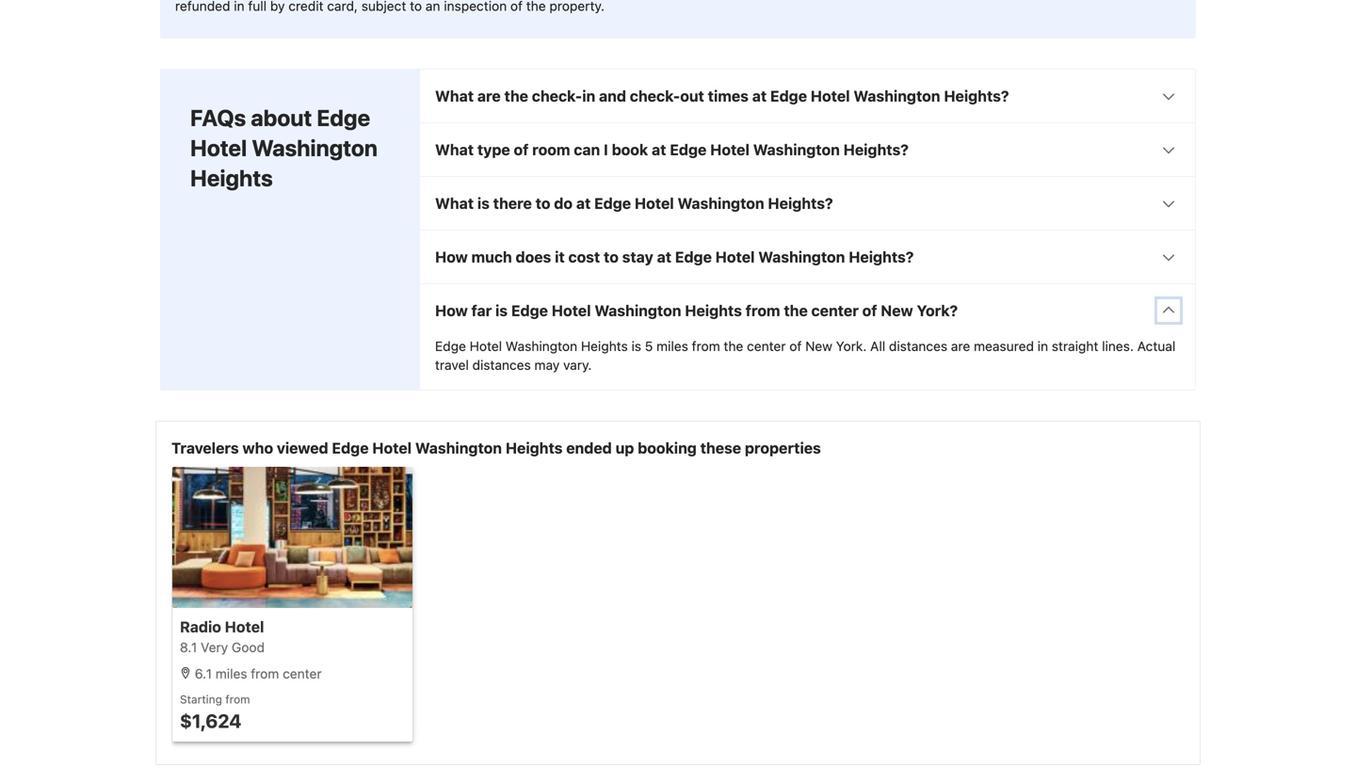 Task type: vqa. For each thing, say whether or not it's contained in the screenshot.
the How inside the How much does it cost to stay at Edge Hotel Washington Heights? dropdown button
yes



Task type: locate. For each thing, give the bounding box(es) containing it.
new inside 'dropdown button'
[[881, 302, 914, 320]]

2 vertical spatial of
[[790, 339, 802, 354]]

is inside dropdown button
[[478, 195, 490, 212]]

edge up how far is edge hotel washington heights from the center of new york?
[[675, 248, 712, 266]]

2 horizontal spatial is
[[632, 339, 642, 354]]

how inside dropdown button
[[435, 248, 468, 266]]

are up type
[[478, 87, 501, 105]]

what inside dropdown button
[[435, 87, 474, 105]]

how inside 'dropdown button'
[[435, 302, 468, 320]]

of inside 'dropdown button'
[[863, 302, 878, 320]]

0 vertical spatial new
[[881, 302, 914, 320]]

may
[[535, 358, 560, 373]]

3 what from the top
[[435, 195, 474, 212]]

1 how from the top
[[435, 248, 468, 266]]

is right far
[[496, 302, 508, 320]]

2 what from the top
[[435, 141, 474, 159]]

do
[[554, 195, 573, 212]]

of for 5
[[790, 339, 802, 354]]

heights left ended
[[506, 440, 563, 457]]

center for york.
[[747, 339, 786, 354]]

from down the good
[[251, 667, 279, 682]]

2 how from the top
[[435, 302, 468, 320]]

room
[[532, 141, 570, 159]]

lines.
[[1102, 339, 1134, 354]]

how
[[435, 248, 468, 266], [435, 302, 468, 320]]

of inside dropdown button
[[514, 141, 529, 159]]

new
[[881, 302, 914, 320], [806, 339, 833, 354]]

5
[[645, 339, 653, 354]]

0 vertical spatial is
[[478, 195, 490, 212]]

to left stay
[[604, 248, 619, 266]]

1 vertical spatial center
[[747, 339, 786, 354]]

of right type
[[514, 141, 529, 159]]

0 vertical spatial what
[[435, 87, 474, 105]]

at inside dropdown button
[[753, 87, 767, 105]]

the inside dropdown button
[[505, 87, 529, 105]]

of inside edge hotel washington heights is 5 miles from the center of new york. all distances are measured in straight lines. actual travel distances may vary.
[[790, 339, 802, 354]]

hotel up what type of room can i book at edge hotel washington heights? dropdown button
[[811, 87, 850, 105]]

1 what from the top
[[435, 87, 474, 105]]

0 horizontal spatial of
[[514, 141, 529, 159]]

0 horizontal spatial are
[[478, 87, 501, 105]]

how left much
[[435, 248, 468, 266]]

is left the 5
[[632, 339, 642, 354]]

1 horizontal spatial of
[[790, 339, 802, 354]]

how left far
[[435, 302, 468, 320]]

heights down faqs
[[190, 165, 273, 191]]

are
[[478, 87, 501, 105], [951, 339, 971, 354]]

all
[[871, 339, 886, 354]]

1 horizontal spatial to
[[604, 248, 619, 266]]

hotel inside 'dropdown button'
[[552, 302, 591, 320]]

distances
[[889, 339, 948, 354], [473, 358, 531, 373]]

1 vertical spatial distances
[[473, 358, 531, 373]]

is
[[478, 195, 490, 212], [496, 302, 508, 320], [632, 339, 642, 354]]

0 horizontal spatial in
[[582, 87, 596, 105]]

heights down how much does it cost to stay at edge hotel washington heights?
[[685, 302, 742, 320]]

2 vertical spatial is
[[632, 339, 642, 354]]

heights?
[[944, 87, 1010, 105], [844, 141, 909, 159], [768, 195, 833, 212], [849, 248, 914, 266]]

to
[[536, 195, 551, 212], [604, 248, 619, 266]]

0 vertical spatial center
[[812, 302, 859, 320]]

2 horizontal spatial the
[[784, 302, 808, 320]]

miles inside edge hotel washington heights is 5 miles from the center of new york. all distances are measured in straight lines. actual travel distances may vary.
[[657, 339, 689, 354]]

from down 6.1 miles from center
[[225, 693, 250, 707]]

york?
[[917, 302, 958, 320]]

there
[[493, 195, 532, 212]]

0 vertical spatial distances
[[889, 339, 948, 354]]

1 horizontal spatial new
[[881, 302, 914, 320]]

travelers
[[171, 440, 239, 457]]

the up edge hotel washington heights is 5 miles from the center of new york. all distances are measured in straight lines. actual travel distances may vary.
[[784, 302, 808, 320]]

1 horizontal spatial is
[[496, 302, 508, 320]]

check-
[[532, 87, 582, 105], [630, 87, 680, 105]]

1 horizontal spatial miles
[[657, 339, 689, 354]]

from
[[746, 302, 781, 320], [692, 339, 720, 354], [251, 667, 279, 682], [225, 693, 250, 707]]

1 horizontal spatial are
[[951, 339, 971, 354]]

check- right and
[[630, 87, 680, 105]]

2 horizontal spatial of
[[863, 302, 878, 320]]

hotel inside faqs about edge hotel washington heights
[[190, 135, 247, 161]]

0 horizontal spatial distances
[[473, 358, 531, 373]]

1 vertical spatial how
[[435, 302, 468, 320]]

edge right far
[[511, 302, 548, 320]]

the for hotel
[[784, 302, 808, 320]]

in inside dropdown button
[[582, 87, 596, 105]]

what
[[435, 87, 474, 105], [435, 141, 474, 159], [435, 195, 474, 212]]

at
[[753, 87, 767, 105], [652, 141, 667, 159], [576, 195, 591, 212], [657, 248, 672, 266]]

hotel down faqs
[[190, 135, 247, 161]]

check- up room
[[532, 87, 582, 105]]

of up all
[[863, 302, 878, 320]]

what is there to do at edge hotel washington heights?
[[435, 195, 833, 212]]

starting
[[180, 693, 222, 707]]

ended
[[566, 440, 612, 457]]

in left and
[[582, 87, 596, 105]]

0 vertical spatial the
[[505, 87, 529, 105]]

0 horizontal spatial the
[[505, 87, 529, 105]]

times
[[708, 87, 749, 105]]

these
[[701, 440, 742, 457]]

at right book
[[652, 141, 667, 159]]

edge
[[771, 87, 807, 105], [317, 105, 370, 131], [670, 141, 707, 159], [595, 195, 631, 212], [675, 248, 712, 266], [511, 302, 548, 320], [435, 339, 466, 354], [332, 440, 369, 457]]

it
[[555, 248, 565, 266]]

how far is edge hotel washington heights from the center of new york?
[[435, 302, 958, 320]]

center for york?
[[812, 302, 859, 320]]

does
[[516, 248, 551, 266]]

hotel up vary.
[[552, 302, 591, 320]]

edge right about
[[317, 105, 370, 131]]

1 vertical spatial miles
[[216, 667, 247, 682]]

how much does it cost to stay at edge hotel washington heights? button
[[420, 231, 1196, 284]]

the
[[505, 87, 529, 105], [784, 302, 808, 320], [724, 339, 744, 354]]

0 vertical spatial how
[[435, 248, 468, 266]]

in left straight
[[1038, 339, 1049, 354]]

york.
[[836, 339, 867, 354]]

2 vertical spatial the
[[724, 339, 744, 354]]

are inside dropdown button
[[478, 87, 501, 105]]

miles
[[657, 339, 689, 354], [216, 667, 247, 682]]

hotel inside dropdown button
[[811, 87, 850, 105]]

to left 'do'
[[536, 195, 551, 212]]

0 vertical spatial are
[[478, 87, 501, 105]]

1 horizontal spatial in
[[1038, 339, 1049, 354]]

how far is edge hotel washington heights from the center of new york? button
[[420, 285, 1196, 337]]

1 horizontal spatial the
[[724, 339, 744, 354]]

hotel down far
[[470, 339, 502, 354]]

the inside 'dropdown button'
[[784, 302, 808, 320]]

washington inside dropdown button
[[854, 87, 941, 105]]

1 check- from the left
[[532, 87, 582, 105]]

are down york?
[[951, 339, 971, 354]]

the inside edge hotel washington heights is 5 miles from the center of new york. all distances are measured in straight lines. actual travel distances may vary.
[[724, 339, 744, 354]]

hotel up the good
[[225, 619, 264, 636]]

miles right the 5
[[657, 339, 689, 354]]

heights up vary.
[[581, 339, 628, 354]]

1 horizontal spatial distances
[[889, 339, 948, 354]]

at right 'do'
[[576, 195, 591, 212]]

1 vertical spatial the
[[784, 302, 808, 320]]

of
[[514, 141, 529, 159], [863, 302, 878, 320], [790, 339, 802, 354]]

0 horizontal spatial miles
[[216, 667, 247, 682]]

edge down out
[[670, 141, 707, 159]]

in inside edge hotel washington heights is 5 miles from the center of new york. all distances are measured in straight lines. actual travel distances may vary.
[[1038, 339, 1049, 354]]

center
[[812, 302, 859, 320], [747, 339, 786, 354], [283, 667, 322, 682]]

cost
[[569, 248, 600, 266]]

hotel
[[811, 87, 850, 105], [190, 135, 247, 161], [711, 141, 750, 159], [635, 195, 674, 212], [716, 248, 755, 266], [552, 302, 591, 320], [470, 339, 502, 354], [372, 440, 412, 457], [225, 619, 264, 636]]

1 vertical spatial what
[[435, 141, 474, 159]]

accordion control element
[[419, 69, 1197, 391]]

hotel right viewed
[[372, 440, 412, 457]]

miles right 6.1
[[216, 667, 247, 682]]

what for what is there to do at edge hotel washington heights?
[[435, 195, 474, 212]]

how for how much does it cost to stay at edge hotel washington heights?
[[435, 248, 468, 266]]

from down how far is edge hotel washington heights from the center of new york?
[[692, 339, 720, 354]]

who
[[243, 440, 273, 457]]

from inside 'dropdown button'
[[746, 302, 781, 320]]

new left the york.
[[806, 339, 833, 354]]

0 vertical spatial of
[[514, 141, 529, 159]]

0 horizontal spatial is
[[478, 195, 490, 212]]

1 vertical spatial new
[[806, 339, 833, 354]]

2 vertical spatial what
[[435, 195, 474, 212]]

what are the check-in and check-out times at edge hotel washington heights? button
[[420, 70, 1196, 123]]

2 horizontal spatial center
[[812, 302, 859, 320]]

the up type
[[505, 87, 529, 105]]

edge inside faqs about edge hotel washington heights
[[317, 105, 370, 131]]

0 horizontal spatial check-
[[532, 87, 582, 105]]

properties
[[745, 440, 821, 457]]

0 horizontal spatial to
[[536, 195, 551, 212]]

from up edge hotel washington heights is 5 miles from the center of new york. all distances are measured in straight lines. actual travel distances may vary.
[[746, 302, 781, 320]]

1 vertical spatial are
[[951, 339, 971, 354]]

1 vertical spatial of
[[863, 302, 878, 320]]

the down how far is edge hotel washington heights from the center of new york?
[[724, 339, 744, 354]]

heights inside faqs about edge hotel washington heights
[[190, 165, 273, 191]]

is left there
[[478, 195, 490, 212]]

washington
[[854, 87, 941, 105], [252, 135, 378, 161], [753, 141, 840, 159], [678, 195, 765, 212], [759, 248, 845, 266], [595, 302, 682, 320], [506, 339, 578, 354], [415, 440, 502, 457]]

distances left the may on the top left
[[473, 358, 531, 373]]

distances down york?
[[889, 339, 948, 354]]

radio
[[180, 619, 221, 636]]

0 vertical spatial in
[[582, 87, 596, 105]]

center inside edge hotel washington heights is 5 miles from the center of new york. all distances are measured in straight lines. actual travel distances may vary.
[[747, 339, 786, 354]]

hotel inside edge hotel washington heights is 5 miles from the center of new york. all distances are measured in straight lines. actual travel distances may vary.
[[470, 339, 502, 354]]

in
[[582, 87, 596, 105], [1038, 339, 1049, 354]]

center inside 'dropdown button'
[[812, 302, 859, 320]]

new inside edge hotel washington heights is 5 miles from the center of new york. all distances are measured in straight lines. actual travel distances may vary.
[[806, 339, 833, 354]]

new left york?
[[881, 302, 914, 320]]

edge up what type of room can i book at edge hotel washington heights? dropdown button
[[771, 87, 807, 105]]

book
[[612, 141, 648, 159]]

of down how far is edge hotel washington heights from the center of new york? 'dropdown button'
[[790, 339, 802, 354]]

1 horizontal spatial center
[[747, 339, 786, 354]]

1 vertical spatial in
[[1038, 339, 1049, 354]]

edge inside dropdown button
[[771, 87, 807, 105]]

0 horizontal spatial new
[[806, 339, 833, 354]]

0 horizontal spatial center
[[283, 667, 322, 682]]

1 horizontal spatial check-
[[630, 87, 680, 105]]

what type of room can i book at edge hotel washington heights?
[[435, 141, 909, 159]]

at right times
[[753, 87, 767, 105]]

edge up travel
[[435, 339, 466, 354]]

1 vertical spatial is
[[496, 302, 508, 320]]

0 vertical spatial miles
[[657, 339, 689, 354]]

heights
[[190, 165, 273, 191], [685, 302, 742, 320], [581, 339, 628, 354], [506, 440, 563, 457]]



Task type: describe. For each thing, give the bounding box(es) containing it.
travelers who viewed edge hotel washington heights ended up booking these properties
[[171, 440, 821, 457]]

how for how far is edge hotel washington heights from the center of new york?
[[435, 302, 468, 320]]

are inside edge hotel washington heights is 5 miles from the center of new york. all distances are measured in straight lines. actual travel distances may vary.
[[951, 339, 971, 354]]

is inside edge hotel washington heights is 5 miles from the center of new york. all distances are measured in straight lines. actual travel distances may vary.
[[632, 339, 642, 354]]

what are the check-in and check-out times at edge hotel washington heights?
[[435, 87, 1010, 105]]

2 vertical spatial center
[[283, 667, 322, 682]]

hotel inside radio hotel 8.1 very good
[[225, 619, 264, 636]]

radio hotel 8.1 very good
[[180, 619, 265, 656]]

new for york.
[[806, 339, 833, 354]]

what is there to do at edge hotel washington heights? button
[[420, 177, 1196, 230]]

viewed
[[277, 440, 328, 457]]

can
[[574, 141, 600, 159]]

at right stay
[[657, 248, 672, 266]]

$1,624
[[180, 710, 242, 733]]

1 vertical spatial to
[[604, 248, 619, 266]]

travel
[[435, 358, 469, 373]]

i
[[604, 141, 608, 159]]

good
[[232, 640, 265, 656]]

heights inside edge hotel washington heights is 5 miles from the center of new york. all distances are measured in straight lines. actual travel distances may vary.
[[581, 339, 628, 354]]

from inside edge hotel washington heights is 5 miles from the center of new york. all distances are measured in straight lines. actual travel distances may vary.
[[692, 339, 720, 354]]

6.1 miles from center
[[191, 667, 322, 682]]

washington inside faqs about edge hotel washington heights
[[252, 135, 378, 161]]

is inside 'dropdown button'
[[496, 302, 508, 320]]

new for york?
[[881, 302, 914, 320]]

how much does it cost to stay at edge hotel washington heights?
[[435, 248, 914, 266]]

stay
[[622, 248, 654, 266]]

about
[[251, 105, 312, 131]]

edge hotel washington heights is 5 miles from the center of new york. all distances are measured in straight lines. actual travel distances may vary.
[[435, 339, 1176, 373]]

what type of room can i book at edge hotel washington heights? button
[[420, 123, 1196, 176]]

of for washington
[[863, 302, 878, 320]]

0 vertical spatial to
[[536, 195, 551, 212]]

edge right viewed
[[332, 440, 369, 457]]

what for what are the check-in and check-out times at edge hotel washington heights?
[[435, 87, 474, 105]]

measured
[[974, 339, 1034, 354]]

edge inside edge hotel washington heights is 5 miles from the center of new york. all distances are measured in straight lines. actual travel distances may vary.
[[435, 339, 466, 354]]

heights? inside dropdown button
[[944, 87, 1010, 105]]

faqs
[[190, 105, 246, 131]]

vary.
[[563, 358, 592, 373]]

hotel up stay
[[635, 195, 674, 212]]

far
[[472, 302, 492, 320]]

faqs about edge hotel washington heights
[[190, 105, 378, 191]]

washington inside edge hotel washington heights is 5 miles from the center of new york. all distances are measured in straight lines. actual travel distances may vary.
[[506, 339, 578, 354]]

out
[[680, 87, 705, 105]]

booking
[[638, 440, 697, 457]]

hotel down times
[[711, 141, 750, 159]]

type
[[478, 141, 510, 159]]

hotel up how far is edge hotel washington heights from the center of new york?
[[716, 248, 755, 266]]

the for is
[[724, 339, 744, 354]]

straight
[[1052, 339, 1099, 354]]

up
[[616, 440, 634, 457]]

from inside starting from $1,624
[[225, 693, 250, 707]]

2 check- from the left
[[630, 87, 680, 105]]

edge right 'do'
[[595, 195, 631, 212]]

starting from $1,624
[[180, 693, 250, 733]]

what for what type of room can i book at edge hotel washington heights?
[[435, 141, 474, 159]]

8.1 very
[[180, 640, 228, 656]]

much
[[472, 248, 512, 266]]

6.1
[[195, 667, 212, 682]]

edge inside 'dropdown button'
[[511, 302, 548, 320]]

actual
[[1138, 339, 1176, 354]]

heights inside how far is edge hotel washington heights from the center of new york? 'dropdown button'
[[685, 302, 742, 320]]

and
[[599, 87, 627, 105]]

washington inside 'dropdown button'
[[595, 302, 682, 320]]



